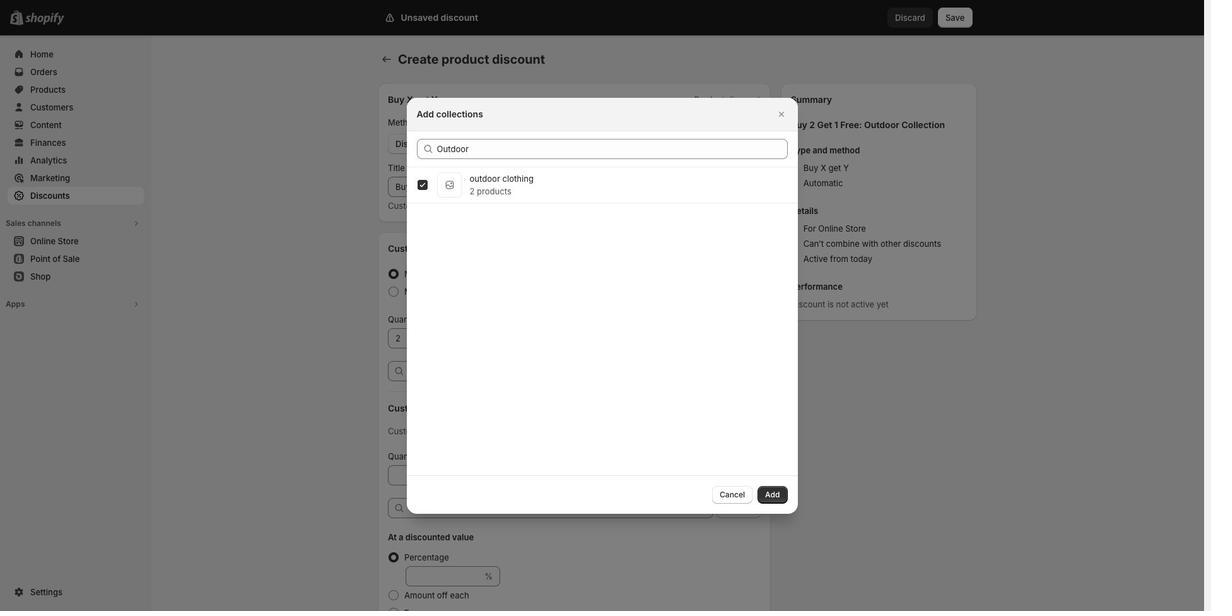 Task type: describe. For each thing, give the bounding box(es) containing it.
shopify image
[[25, 13, 64, 25]]

Search collections text field
[[437, 139, 788, 159]]



Task type: locate. For each thing, give the bounding box(es) containing it.
dialog
[[0, 98, 1205, 513]]



Task type: vqa. For each thing, say whether or not it's contained in the screenshot.
Search collections "text box"
yes



